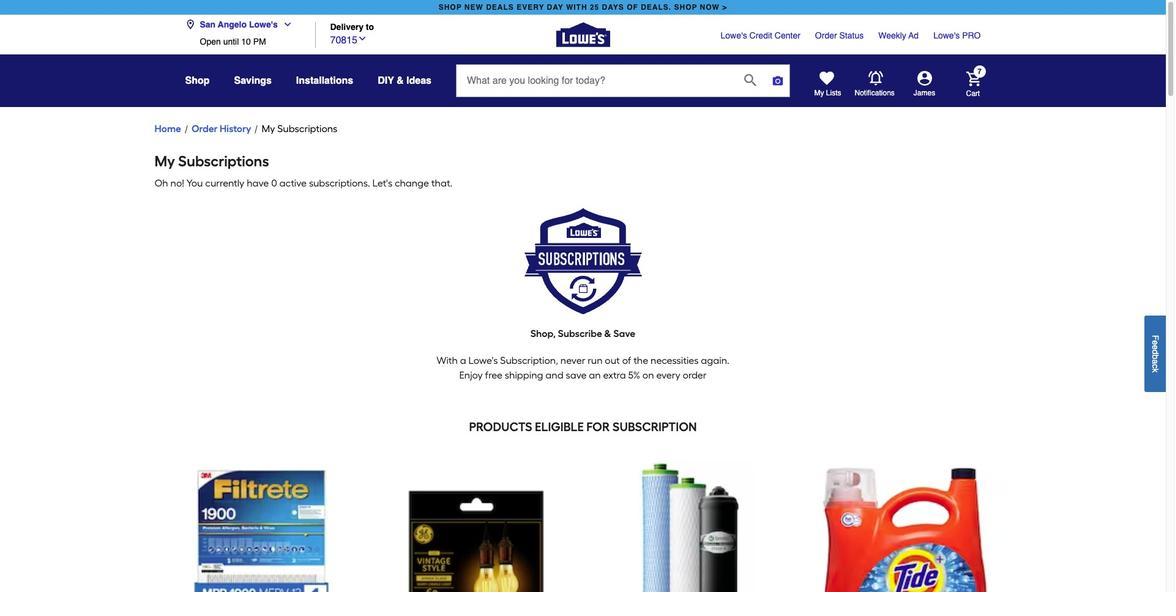 Task type: locate. For each thing, give the bounding box(es) containing it.
d
[[1151, 350, 1160, 355]]

my left "lists"
[[814, 89, 824, 97]]

2 image image from the left
[[374, 461, 578, 592]]

enjoy
[[459, 370, 483, 381]]

open until 10 pm
[[200, 37, 266, 47]]

products
[[469, 420, 532, 435]]

of
[[622, 355, 631, 367]]

0 horizontal spatial &
[[397, 75, 404, 86]]

pro
[[962, 31, 981, 40]]

4 image image from the left
[[802, 461, 1006, 592]]

lowe's up free
[[469, 355, 498, 367]]

out
[[605, 355, 620, 367]]

my
[[814, 89, 824, 97], [262, 123, 275, 135], [155, 152, 175, 170]]

lowe's credit center
[[721, 31, 800, 40]]

an
[[589, 370, 601, 381]]

1 horizontal spatial a
[[1151, 359, 1160, 364]]

my subscriptions up currently
[[155, 152, 269, 170]]

1 horizontal spatial chevron down image
[[357, 33, 367, 43]]

0 vertical spatial my
[[814, 89, 824, 97]]

b
[[1151, 355, 1160, 359]]

lowe's left 'credit'
[[721, 31, 747, 40]]

& right diy on the top of page
[[397, 75, 404, 86]]

delivery
[[330, 22, 364, 32]]

a up k
[[1151, 359, 1160, 364]]

lowe's pro link
[[933, 29, 981, 42]]

shop left now
[[674, 3, 697, 12]]

0 horizontal spatial my
[[155, 152, 175, 170]]

0 horizontal spatial a
[[460, 355, 466, 367]]

my right history
[[262, 123, 275, 135]]

of
[[627, 3, 638, 12]]

2 horizontal spatial my
[[814, 89, 824, 97]]

1 horizontal spatial &
[[604, 328, 611, 340]]

1 vertical spatial subscriptions
[[178, 152, 269, 170]]

3 image image from the left
[[588, 461, 792, 592]]

e
[[1151, 340, 1160, 345], [1151, 345, 1160, 350]]

new
[[464, 3, 483, 12]]

a
[[460, 355, 466, 367], [1151, 359, 1160, 364]]

e up b
[[1151, 345, 1160, 350]]

diy
[[378, 75, 394, 86]]

1 horizontal spatial my
[[262, 123, 275, 135]]

a inside the with a lowe's subscription, never run out of the necessities again. enjoy free shipping and save an extra 5% on every order
[[460, 355, 466, 367]]

order for order status
[[815, 31, 837, 40]]

1 vertical spatial &
[[604, 328, 611, 340]]

my lists
[[814, 89, 841, 97]]

again.
[[701, 355, 729, 367]]

1 vertical spatial order
[[192, 123, 218, 135]]

let's
[[372, 177, 392, 189]]

ad
[[908, 31, 919, 40]]

pm
[[253, 37, 266, 47]]

image image
[[159, 461, 364, 592], [374, 461, 578, 592], [588, 461, 792, 592], [802, 461, 1006, 592]]

shop,
[[530, 328, 556, 340]]

1 horizontal spatial order
[[815, 31, 837, 40]]

my subscriptions
[[262, 123, 337, 135], [155, 152, 269, 170]]

0
[[271, 177, 277, 189]]

0 vertical spatial order
[[815, 31, 837, 40]]

>
[[722, 3, 727, 12]]

subscription,
[[500, 355, 558, 367]]

0 horizontal spatial subscriptions
[[178, 152, 269, 170]]

lowe's left pro
[[933, 31, 960, 40]]

order left status
[[815, 31, 837, 40]]

0 vertical spatial &
[[397, 75, 404, 86]]

lowe's
[[249, 20, 278, 29], [721, 31, 747, 40], [933, 31, 960, 40], [469, 355, 498, 367]]

eligible
[[535, 420, 584, 435]]

subscription logo image
[[524, 208, 642, 315]]

0 horizontal spatial order
[[192, 123, 218, 135]]

shop new deals every day with 25 days of deals. shop now > link
[[436, 0, 730, 15]]

& inside button
[[397, 75, 404, 86]]

my up oh
[[155, 152, 175, 170]]

order history
[[192, 123, 251, 135]]

savings button
[[234, 70, 272, 92]]

0 vertical spatial chevron down image
[[278, 20, 292, 29]]

10
[[241, 37, 251, 47]]

chevron down image down to
[[357, 33, 367, 43]]

san
[[200, 20, 216, 29]]

subscribe
[[558, 328, 602, 340]]

subscriptions down 'installations' button
[[277, 123, 337, 135]]

subscriptions
[[277, 123, 337, 135], [178, 152, 269, 170]]

lowe's home improvement lists image
[[819, 71, 834, 86]]

1 horizontal spatial subscriptions
[[277, 123, 337, 135]]

deals.
[[641, 3, 671, 12]]

chevron down image right angelo
[[278, 20, 292, 29]]

& left save
[[604, 328, 611, 340]]

0 horizontal spatial shop
[[439, 3, 462, 12]]

chevron down image
[[278, 20, 292, 29], [357, 33, 367, 43]]

my subscriptions down 'installations' button
[[262, 123, 337, 135]]

lowe's inside the with a lowe's subscription, never run out of the necessities again. enjoy free shipping and save an extra 5% on every order
[[469, 355, 498, 367]]

&
[[397, 75, 404, 86], [604, 328, 611, 340]]

order left history
[[192, 123, 218, 135]]

order
[[815, 31, 837, 40], [192, 123, 218, 135]]

for
[[586, 420, 610, 435]]

chevron down image inside 70815 button
[[357, 33, 367, 43]]

a right with on the bottom left of page
[[460, 355, 466, 367]]

installations button
[[296, 70, 353, 92]]

lowe's inside button
[[249, 20, 278, 29]]

products eligible for subscription
[[469, 420, 697, 435]]

shop button
[[185, 70, 210, 92]]

deals
[[486, 3, 514, 12]]

None search field
[[456, 64, 790, 108]]

status
[[839, 31, 864, 40]]

save
[[613, 328, 635, 340]]

order status
[[815, 31, 864, 40]]

lowe's home improvement cart image
[[966, 71, 981, 86]]

delivery to
[[330, 22, 374, 32]]

no!
[[170, 177, 184, 189]]

subscriptions up currently
[[178, 152, 269, 170]]

lowe's up "pm" at the top of the page
[[249, 20, 278, 29]]

weekly ad link
[[878, 29, 919, 42]]

shop left new
[[439, 3, 462, 12]]

1 horizontal spatial shop
[[674, 3, 697, 12]]

savings
[[234, 75, 272, 86]]

james
[[914, 89, 935, 97]]

currently
[[205, 177, 244, 189]]

free
[[485, 370, 502, 381]]

every
[[656, 370, 680, 381]]

e up the d at the bottom of the page
[[1151, 340, 1160, 345]]

1 vertical spatial chevron down image
[[357, 33, 367, 43]]

0 vertical spatial my subscriptions
[[262, 123, 337, 135]]

shop
[[439, 3, 462, 12], [674, 3, 697, 12]]

lowe's home improvement notification center image
[[868, 71, 883, 86]]

5%
[[628, 370, 640, 381]]



Task type: describe. For each thing, give the bounding box(es) containing it.
search image
[[744, 74, 756, 86]]

2 shop from the left
[[674, 3, 697, 12]]

now
[[700, 3, 720, 12]]

the
[[634, 355, 648, 367]]

until
[[223, 37, 239, 47]]

shop new deals every day with 25 days of deals. shop now >
[[439, 3, 727, 12]]

2 e from the top
[[1151, 345, 1160, 350]]

and
[[546, 370, 563, 381]]

1 image image from the left
[[159, 461, 364, 592]]

0 horizontal spatial chevron down image
[[278, 20, 292, 29]]

with
[[437, 355, 458, 367]]

weekly ad
[[878, 31, 919, 40]]

camera image
[[772, 75, 784, 87]]

installations
[[296, 75, 353, 86]]

my subscriptions link
[[262, 122, 337, 136]]

diy & ideas button
[[378, 70, 431, 92]]

cart
[[966, 89, 980, 98]]

san angelo lowe's
[[200, 20, 278, 29]]

history
[[220, 123, 251, 135]]

have
[[247, 177, 269, 189]]

order for order history
[[192, 123, 218, 135]]

order status link
[[815, 29, 864, 42]]

my lists link
[[814, 71, 841, 98]]

lowe's pro
[[933, 31, 981, 40]]

oh no! you currently have 0 active subscriptions. let's change that.
[[155, 177, 452, 189]]

change
[[395, 177, 429, 189]]

order history link
[[192, 122, 251, 136]]

run
[[588, 355, 603, 367]]

oh
[[155, 177, 168, 189]]

every
[[517, 3, 544, 12]]

a inside button
[[1151, 359, 1160, 364]]

home
[[155, 123, 181, 135]]

0 vertical spatial subscriptions
[[277, 123, 337, 135]]

subscription
[[612, 420, 697, 435]]

shop
[[185, 75, 210, 86]]

1 e from the top
[[1151, 340, 1160, 345]]

credit
[[749, 31, 772, 40]]

ideas
[[406, 75, 431, 86]]

order
[[683, 370, 707, 381]]

you
[[187, 177, 203, 189]]

70815 button
[[330, 32, 367, 47]]

open
[[200, 37, 221, 47]]

home link
[[155, 122, 181, 136]]

san angelo lowe's button
[[185, 12, 297, 37]]

to
[[366, 22, 374, 32]]

70815
[[330, 35, 357, 46]]

active
[[279, 177, 307, 189]]

25
[[590, 3, 599, 12]]

lowe's credit center link
[[721, 29, 800, 42]]

7
[[978, 68, 982, 76]]

on
[[643, 370, 654, 381]]

f e e d b a c k
[[1151, 335, 1160, 373]]

lowe's home improvement logo image
[[556, 8, 610, 62]]

diy & ideas
[[378, 75, 431, 86]]

shop, subscribe & save
[[530, 328, 635, 340]]

f e e d b a c k button
[[1144, 316, 1166, 392]]

f
[[1151, 335, 1160, 340]]

extra
[[603, 370, 626, 381]]

2 vertical spatial my
[[155, 152, 175, 170]]

1 vertical spatial my subscriptions
[[155, 152, 269, 170]]

that.
[[431, 177, 452, 189]]

with a lowe's subscription, never run out of the necessities again. enjoy free shipping and save an extra 5% on every order
[[437, 355, 729, 381]]

Search Query text field
[[457, 65, 734, 97]]

day
[[547, 3, 563, 12]]

with
[[566, 3, 587, 12]]

subscriptions.
[[309, 177, 370, 189]]

weekly
[[878, 31, 906, 40]]

james button
[[895, 71, 954, 98]]

shipping
[[505, 370, 543, 381]]

save
[[566, 370, 587, 381]]

location image
[[185, 20, 195, 29]]

angelo
[[218, 20, 247, 29]]

k
[[1151, 368, 1160, 373]]

never
[[561, 355, 585, 367]]

1 vertical spatial my
[[262, 123, 275, 135]]

necessities
[[651, 355, 699, 367]]

1 shop from the left
[[439, 3, 462, 12]]

days
[[602, 3, 624, 12]]

lists
[[826, 89, 841, 97]]

center
[[775, 31, 800, 40]]



Task type: vqa. For each thing, say whether or not it's contained in the screenshot.
unbox
no



